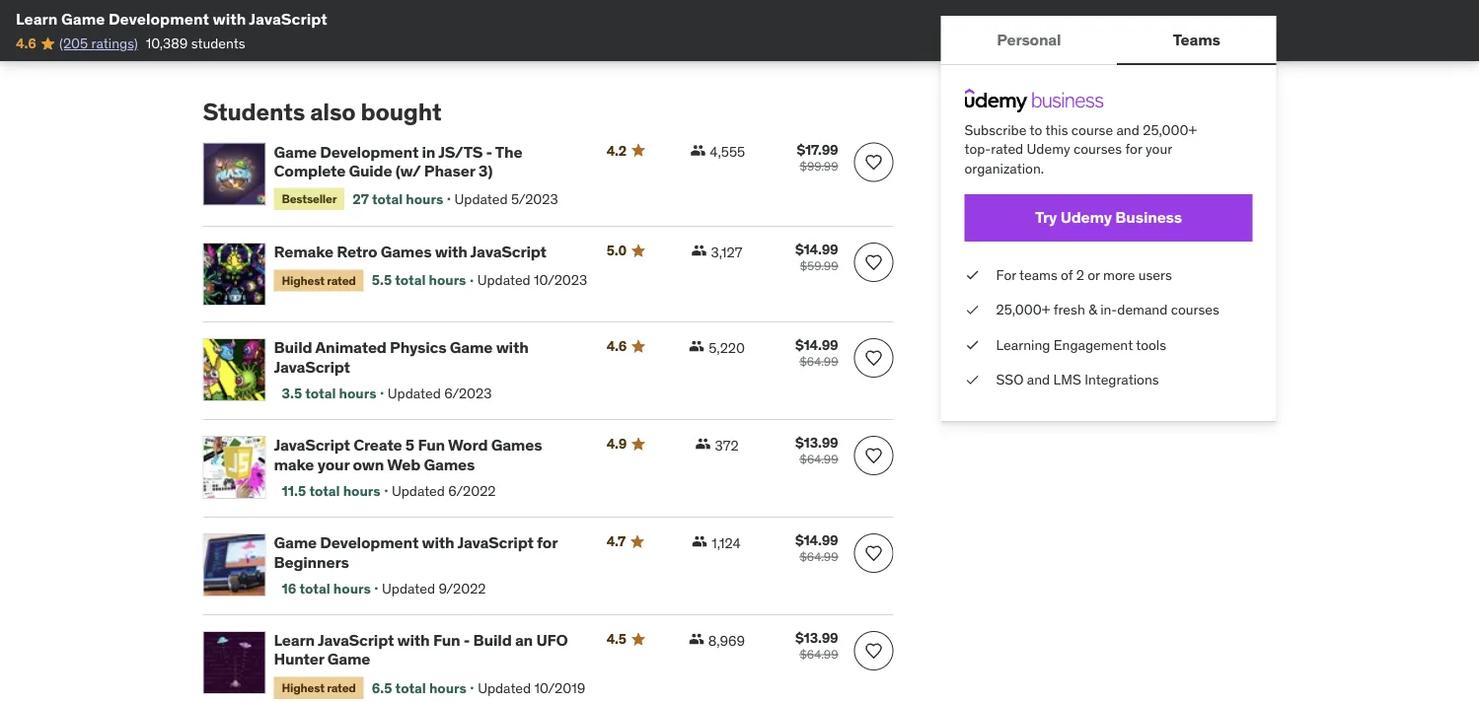 Task type: describe. For each thing, give the bounding box(es) containing it.
subscribe to this course and 25,000+ top‑rated udemy courses for your organization.
[[965, 121, 1197, 177]]

10/2023
[[534, 272, 587, 289]]

more
[[1103, 266, 1135, 283]]

in-
[[1100, 301, 1117, 319]]

fresh
[[1054, 301, 1085, 319]]

javascript inside learn javascript with fun - build an ufo hunter game
[[318, 631, 394, 651]]

27 total hours
[[352, 190, 443, 208]]

animated
[[315, 338, 387, 358]]

$14.99 $64.99 for with
[[795, 337, 838, 370]]

11.5 total hours
[[282, 482, 381, 500]]

xsmall image left fresh at top right
[[965, 300, 980, 320]]

$64.99 for learn javascript with fun - build an ufo hunter game
[[800, 647, 838, 663]]

with up the 5.5 total hours
[[435, 242, 467, 262]]

wishlist image for remake retro games with javascript
[[864, 253, 884, 272]]

(205 ratings)
[[59, 34, 138, 52]]

to
[[1030, 121, 1042, 139]]

6/2022
[[448, 482, 496, 500]]

development for game development in js/ts - the complete guide (w/ phaser 3)
[[320, 141, 419, 162]]

(w/
[[395, 160, 421, 181]]

game inside learn javascript with fun - build an ufo hunter game
[[327, 649, 370, 670]]

retro
[[337, 242, 377, 262]]

updated for updated 6/2022
[[392, 482, 445, 500]]

xsmall image for 3,127
[[691, 243, 707, 259]]

4,555
[[710, 143, 745, 161]]

10,389
[[146, 34, 188, 52]]

1 horizontal spatial courses
[[1171, 301, 1219, 319]]

1 vertical spatial udemy
[[1060, 207, 1112, 228]]

less
[[242, 38, 267, 55]]

hours for 6.5 total hours
[[429, 679, 467, 697]]

javascript inside the javascript create 5 fun word games make your own web games
[[274, 435, 350, 455]]

learn for learn javascript with fun - build an ufo hunter game
[[274, 631, 315, 651]]

your inside the javascript create 5 fun word games make your own web games
[[317, 454, 349, 474]]

sso
[[996, 371, 1024, 389]]

organization.
[[965, 160, 1044, 177]]

xsmall image for build animated physics game with javascript
[[689, 339, 705, 354]]

tab list containing personal
[[941, 16, 1276, 65]]

this
[[1045, 121, 1068, 139]]

updated 10/2023
[[477, 272, 587, 289]]

integrations
[[1085, 371, 1159, 389]]

updated for updated 10/2019
[[478, 679, 531, 697]]

try
[[1035, 207, 1057, 228]]

0 vertical spatial 4.6
[[16, 34, 36, 52]]

the
[[495, 141, 522, 162]]

updated for updated 9/2022
[[382, 580, 435, 598]]

- for the
[[486, 141, 492, 162]]

wishlist image
[[864, 152, 884, 172]]

udemy inside subscribe to this course and 25,000+ top‑rated udemy courses for your organization.
[[1027, 140, 1070, 158]]

hours for 5.5 total hours
[[429, 272, 466, 289]]

development for game development with javascript for beginners
[[320, 533, 419, 553]]

xsmall image for learn javascript with fun - build an ufo hunter game
[[689, 632, 704, 647]]

own
[[353, 454, 384, 474]]

$64.99 for build animated physics game with javascript
[[800, 354, 838, 370]]

game development in js/ts - the complete guide (w/ phaser 3) link
[[274, 141, 583, 181]]

sso and lms integrations
[[996, 371, 1159, 389]]

3.5 total hours
[[282, 385, 376, 403]]

&
[[1088, 301, 1097, 319]]

teams
[[1019, 266, 1058, 283]]

(205
[[59, 34, 88, 52]]

2
[[1076, 266, 1084, 283]]

8,969
[[708, 632, 745, 650]]

5.5
[[372, 272, 392, 289]]

$17.99
[[797, 140, 838, 158]]

learn javascript with fun - build an ufo hunter game
[[274, 631, 568, 670]]

0 vertical spatial development
[[108, 8, 209, 29]]

coding
[[234, 8, 279, 26]]

$14.99 for game development with javascript for beginners
[[795, 532, 838, 550]]

users
[[1138, 266, 1172, 283]]

25,000+ inside subscribe to this course and 25,000+ top‑rated udemy courses for your organization.
[[1143, 121, 1197, 139]]

3.5
[[282, 385, 302, 403]]

xsmall image for 1,124
[[692, 534, 708, 550]]

students for coding students
[[282, 8, 336, 26]]

word
[[448, 435, 488, 455]]

fun for word
[[418, 435, 445, 455]]

total for 3.5
[[305, 385, 336, 403]]

javascript inside build animated physics game with javascript
[[274, 356, 350, 377]]

27
[[352, 190, 369, 208]]

learn javascript with fun - build an ufo hunter game link
[[274, 631, 583, 670]]

ratings)
[[91, 34, 138, 52]]

javascript up updated 10/2023
[[470, 242, 547, 262]]

4.2
[[606, 141, 627, 159]]

javascript up less
[[249, 8, 327, 29]]

- for build
[[464, 631, 470, 651]]

tools
[[1136, 336, 1166, 354]]

$13.99 for javascript create 5 fun word games make your own web games
[[795, 434, 838, 452]]

1 vertical spatial and
[[1027, 371, 1050, 389]]

students also bought
[[203, 97, 441, 127]]

4.7
[[606, 533, 626, 551]]

wishlist image for game development with javascript for beginners
[[864, 544, 884, 563]]

ufo
[[536, 631, 568, 651]]

try udemy business
[[1035, 207, 1182, 228]]

wishlist image for build animated physics game with javascript
[[864, 348, 884, 368]]

1,124
[[712, 534, 741, 552]]

course
[[1071, 121, 1113, 139]]

for teams of 2 or more users
[[996, 266, 1172, 283]]

engagement
[[1054, 336, 1133, 354]]

10,389 students
[[146, 34, 245, 52]]

updated 10/2019
[[478, 679, 585, 697]]

physics
[[390, 338, 446, 358]]

coding students
[[234, 8, 336, 26]]

xsmall image for 4,555
[[690, 142, 706, 158]]

$13.99 for learn javascript with fun - build an ufo hunter game
[[795, 630, 838, 647]]

xsmall image for learning engagement tools
[[965, 335, 980, 355]]

5/2023
[[511, 190, 558, 208]]

highest for learn javascript with fun - build an ufo hunter game
[[282, 680, 324, 696]]

your inside subscribe to this course and 25,000+ top‑rated udemy courses for your organization.
[[1146, 140, 1172, 158]]

6/2023
[[444, 385, 492, 403]]

beginners
[[274, 552, 349, 572]]

teams
[[1173, 29, 1220, 49]]

25,000+ fresh & in-demand courses
[[996, 301, 1219, 319]]

hours for 11.5 total hours
[[343, 482, 381, 500]]

show
[[203, 38, 239, 55]]

game development in js/ts - the complete guide (w/ phaser 3)
[[274, 141, 522, 181]]

udemy business image
[[965, 89, 1104, 112]]

9/2022
[[439, 580, 486, 598]]

372
[[715, 437, 739, 454]]

$14.99 for build animated physics game with javascript
[[795, 337, 838, 354]]

show less button
[[203, 27, 287, 67]]

highest rated for remake
[[282, 273, 356, 288]]

updated for updated 10/2023
[[477, 272, 531, 289]]

students
[[203, 97, 305, 127]]

game development with javascript for beginners
[[274, 533, 557, 572]]

games up the 5.5 total hours
[[381, 242, 432, 262]]

$17.99 $99.99
[[797, 140, 838, 173]]

games up updated 6/2022
[[424, 454, 475, 474]]

wishlist image for javascript create 5 fun word games make your own web games
[[864, 446, 884, 466]]

$13.99 $64.99 for javascript create 5 fun word games make your own web games
[[795, 434, 838, 467]]



Task type: vqa. For each thing, say whether or not it's contained in the screenshot.
the bottom "$13.99"
yes



Task type: locate. For each thing, give the bounding box(es) containing it.
4.9
[[606, 435, 627, 453]]

$64.99 right 5,220
[[800, 354, 838, 370]]

1 horizontal spatial -
[[486, 141, 492, 162]]

$64.99 right 1,124
[[800, 550, 838, 565]]

courses inside subscribe to this course and 25,000+ top‑rated udemy courses for your organization.
[[1074, 140, 1122, 158]]

game up '(205'
[[61, 8, 105, 29]]

0 horizontal spatial students
[[191, 34, 245, 52]]

0 vertical spatial build
[[274, 338, 312, 358]]

- down 9/2022
[[464, 631, 470, 651]]

1 vertical spatial $13.99 $64.99
[[795, 630, 838, 663]]

guide
[[349, 160, 392, 181]]

updated down game development with javascript for beginners
[[382, 580, 435, 598]]

$13.99 right 8,969
[[795, 630, 838, 647]]

$13.99 $64.99 right 372 at the left bottom of the page
[[795, 434, 838, 467]]

wishlist image
[[864, 253, 884, 272], [864, 348, 884, 368], [864, 446, 884, 466], [864, 544, 884, 563], [864, 641, 884, 661]]

$14.99 for remake retro games with javascript
[[795, 241, 838, 259]]

5,220
[[709, 339, 745, 357]]

1 vertical spatial for
[[537, 533, 557, 553]]

0 vertical spatial fun
[[418, 435, 445, 455]]

$14.99 $64.99 for for
[[795, 532, 838, 565]]

remake
[[274, 242, 333, 262]]

2 highest from the top
[[282, 680, 324, 696]]

with down updated 10/2023
[[496, 338, 529, 358]]

create
[[353, 435, 402, 455]]

16
[[282, 580, 296, 598]]

xsmall image left 372 at the left bottom of the page
[[695, 436, 711, 452]]

2 rated from the top
[[327, 680, 356, 696]]

hours down own
[[343, 482, 381, 500]]

learn for learn game development with javascript
[[16, 8, 58, 29]]

with up show less
[[213, 8, 246, 29]]

xsmall image left learning
[[965, 335, 980, 355]]

1 $13.99 from the top
[[795, 434, 838, 452]]

2 $14.99 from the top
[[795, 337, 838, 354]]

phaser
[[424, 160, 475, 181]]

2 vertical spatial development
[[320, 533, 419, 553]]

10/2019
[[534, 679, 585, 697]]

development
[[108, 8, 209, 29], [320, 141, 419, 162], [320, 533, 419, 553]]

build animated physics game with javascript link
[[274, 338, 583, 377]]

25,000+ up learning
[[996, 301, 1050, 319]]

1 vertical spatial highest rated
[[282, 680, 356, 696]]

personal button
[[941, 16, 1117, 63]]

personal
[[997, 29, 1061, 49]]

$14.99 right 1,124
[[795, 532, 838, 550]]

highest down remake
[[282, 273, 324, 288]]

build animated physics game with javascript
[[274, 338, 529, 377]]

0 horizontal spatial 4.6
[[16, 34, 36, 52]]

game development with javascript for beginners link
[[274, 533, 583, 572]]

xsmall image left 1,124
[[692, 534, 708, 550]]

of
[[1061, 266, 1073, 283]]

game up 16
[[274, 533, 317, 553]]

4.6 left '(205'
[[16, 34, 36, 52]]

2 wishlist image from the top
[[864, 348, 884, 368]]

updated for updated 5/2023
[[454, 190, 508, 208]]

javascript create 5 fun word games make your own web games
[[274, 435, 542, 474]]

1 vertical spatial build
[[473, 631, 512, 651]]

1 $14.99 $64.99 from the top
[[795, 337, 838, 370]]

highest rated down hunter
[[282, 680, 356, 696]]

with
[[213, 8, 246, 29], [435, 242, 467, 262], [496, 338, 529, 358], [422, 533, 454, 553], [397, 631, 430, 651]]

game inside build animated physics game with javascript
[[450, 338, 493, 358]]

your
[[1146, 140, 1172, 158], [317, 454, 349, 474]]

for
[[1125, 140, 1142, 158], [537, 533, 557, 553]]

also
[[310, 97, 356, 127]]

total right 27
[[372, 190, 403, 208]]

25,000+
[[1143, 121, 1197, 139], [996, 301, 1050, 319]]

$64.99 right 8,969
[[800, 647, 838, 663]]

fun
[[418, 435, 445, 455], [433, 631, 460, 651]]

1 vertical spatial students
[[191, 34, 245, 52]]

rated for retro
[[327, 273, 356, 288]]

4 wishlist image from the top
[[864, 544, 884, 563]]

4.6
[[16, 34, 36, 52], [606, 338, 627, 355]]

with inside game development with javascript for beginners
[[422, 533, 454, 553]]

1 highest rated from the top
[[282, 273, 356, 288]]

1 vertical spatial learn
[[274, 631, 315, 651]]

games right word
[[491, 435, 542, 455]]

$14.99 down the $59.99
[[795, 337, 838, 354]]

updated down 3)
[[454, 190, 508, 208]]

xsmall image left for
[[965, 265, 980, 285]]

1 vertical spatial highest
[[282, 680, 324, 696]]

0 horizontal spatial -
[[464, 631, 470, 651]]

$14.99
[[795, 241, 838, 259], [795, 337, 838, 354], [795, 532, 838, 550]]

1 $14.99 from the top
[[795, 241, 838, 259]]

xsmall image
[[965, 300, 980, 320], [689, 339, 705, 354], [695, 436, 711, 452], [689, 632, 704, 647]]

wishlist image for learn javascript with fun - build an ufo hunter game
[[864, 641, 884, 661]]

3 $64.99 from the top
[[800, 550, 838, 565]]

5.5 total hours
[[372, 272, 466, 289]]

top‑rated
[[965, 140, 1023, 158]]

$14.99 $59.99
[[795, 241, 838, 274]]

0 vertical spatial $14.99 $64.99
[[795, 337, 838, 370]]

1 horizontal spatial for
[[1125, 140, 1142, 158]]

updated left '10/2023'
[[477, 272, 531, 289]]

1 vertical spatial $13.99
[[795, 630, 838, 647]]

with inside build animated physics game with javascript
[[496, 338, 529, 358]]

- inside learn javascript with fun - build an ufo hunter game
[[464, 631, 470, 651]]

for up business
[[1125, 140, 1142, 158]]

highest rated for learn
[[282, 680, 356, 696]]

hours down beginners
[[333, 580, 371, 598]]

hours down animated
[[339, 385, 376, 403]]

bestseller
[[282, 191, 337, 206]]

udemy down this
[[1027, 140, 1070, 158]]

with inside learn javascript with fun - build an ufo hunter game
[[397, 631, 430, 651]]

development inside game development in js/ts - the complete guide (w/ phaser 3)
[[320, 141, 419, 162]]

$64.99 right 372 at the left bottom of the page
[[800, 452, 838, 467]]

$13.99 $64.99 right 8,969
[[795, 630, 838, 663]]

6.5 total hours
[[372, 679, 467, 697]]

courses right demand
[[1171, 301, 1219, 319]]

javascript inside game development with javascript for beginners
[[457, 533, 534, 553]]

3 wishlist image from the top
[[864, 446, 884, 466]]

xsmall image left 5,220
[[689, 339, 705, 354]]

0 vertical spatial students
[[282, 8, 336, 26]]

2 $13.99 from the top
[[795, 630, 838, 647]]

$13.99 right 372 at the left bottom of the page
[[795, 434, 838, 452]]

1 vertical spatial 25,000+
[[996, 301, 1050, 319]]

1 horizontal spatial build
[[473, 631, 512, 651]]

hours down (w/
[[406, 190, 443, 208]]

1 highest from the top
[[282, 273, 324, 288]]

5
[[405, 435, 414, 455]]

udemy right try
[[1060, 207, 1112, 228]]

build
[[274, 338, 312, 358], [473, 631, 512, 651]]

0 horizontal spatial courses
[[1074, 140, 1122, 158]]

total right 11.5
[[309, 482, 340, 500]]

0 horizontal spatial 25,000+
[[996, 301, 1050, 319]]

complete
[[274, 160, 345, 181]]

for
[[996, 266, 1016, 283]]

1 $64.99 from the top
[[800, 354, 838, 370]]

3 $14.99 from the top
[[795, 532, 838, 550]]

fun right the 5
[[418, 435, 445, 455]]

game inside game development with javascript for beginners
[[274, 533, 317, 553]]

fun down updated 9/2022
[[433, 631, 460, 651]]

with up 6.5 total hours
[[397, 631, 430, 651]]

hunter
[[274, 649, 324, 670]]

1 horizontal spatial 25,000+
[[1143, 121, 1197, 139]]

development inside game development with javascript for beginners
[[320, 533, 419, 553]]

learn inside learn javascript with fun - build an ufo hunter game
[[274, 631, 315, 651]]

javascript up 3.5 total hours
[[274, 356, 350, 377]]

0 vertical spatial your
[[1146, 140, 1172, 158]]

total down remake retro games with javascript
[[395, 272, 426, 289]]

development up "10,389"
[[108, 8, 209, 29]]

2 vertical spatial $14.99
[[795, 532, 838, 550]]

0 vertical spatial $13.99 $64.99
[[795, 434, 838, 467]]

development up 27
[[320, 141, 419, 162]]

0 vertical spatial $14.99
[[795, 241, 838, 259]]

students for 10,389 students
[[191, 34, 245, 52]]

5 wishlist image from the top
[[864, 641, 884, 661]]

0 vertical spatial $13.99
[[795, 434, 838, 452]]

1 rated from the top
[[327, 273, 356, 288]]

0 vertical spatial highest
[[282, 273, 324, 288]]

total right 6.5
[[395, 679, 426, 697]]

total for 27
[[372, 190, 403, 208]]

1 vertical spatial -
[[464, 631, 470, 651]]

1 horizontal spatial students
[[282, 8, 336, 26]]

game up 6/2023
[[450, 338, 493, 358]]

highest rated down remake
[[282, 273, 356, 288]]

0 vertical spatial udemy
[[1027, 140, 1070, 158]]

1 vertical spatial courses
[[1171, 301, 1219, 319]]

updated
[[454, 190, 508, 208], [477, 272, 531, 289], [388, 385, 441, 403], [392, 482, 445, 500], [382, 580, 435, 598], [478, 679, 531, 697]]

lms
[[1053, 371, 1081, 389]]

xsmall image for javascript create 5 fun word games make your own web games
[[695, 436, 711, 452]]

show less
[[203, 38, 267, 55]]

game down students also bought
[[274, 141, 317, 162]]

$13.99 $64.99 for learn javascript with fun - build an ufo hunter game
[[795, 630, 838, 663]]

highest
[[282, 273, 324, 288], [282, 680, 324, 696]]

remake retro games with javascript
[[274, 242, 547, 262]]

javascript down '6/2022'
[[457, 533, 534, 553]]

1 vertical spatial fun
[[433, 631, 460, 651]]

javascript up 11.5
[[274, 435, 350, 455]]

learning
[[996, 336, 1050, 354]]

1 horizontal spatial 4.6
[[606, 338, 627, 355]]

$64.99
[[800, 354, 838, 370], [800, 452, 838, 467], [800, 550, 838, 565], [800, 647, 838, 663]]

2 $64.99 from the top
[[800, 452, 838, 467]]

$99.99
[[800, 158, 838, 173]]

build left an
[[473, 631, 512, 651]]

1 horizontal spatial learn
[[274, 631, 315, 651]]

$14.99 $64.99 down the $59.99
[[795, 337, 838, 370]]

0 vertical spatial courses
[[1074, 140, 1122, 158]]

and inside subscribe to this course and 25,000+ top‑rated udemy courses for your organization.
[[1116, 121, 1140, 139]]

fun inside the javascript create 5 fun word games make your own web games
[[418, 435, 445, 455]]

business
[[1115, 207, 1182, 228]]

learn game development with javascript
[[16, 8, 327, 29]]

game inside game development in js/ts - the complete guide (w/ phaser 3)
[[274, 141, 317, 162]]

teams button
[[1117, 16, 1276, 63]]

$64.99 for game development with javascript for beginners
[[800, 550, 838, 565]]

$14.99 $64.99
[[795, 337, 838, 370], [795, 532, 838, 565]]

updated down an
[[478, 679, 531, 697]]

$13.99
[[795, 434, 838, 452], [795, 630, 838, 647]]

16 total hours
[[282, 580, 371, 598]]

1 vertical spatial $14.99
[[795, 337, 838, 354]]

2 $14.99 $64.99 from the top
[[795, 532, 838, 565]]

web
[[387, 454, 420, 474]]

build inside build animated physics game with javascript
[[274, 338, 312, 358]]

1 $13.99 $64.99 from the top
[[795, 434, 838, 467]]

1 horizontal spatial your
[[1146, 140, 1172, 158]]

hours for 3.5 total hours
[[339, 385, 376, 403]]

2 $13.99 $64.99 from the top
[[795, 630, 838, 663]]

and right the course
[[1116, 121, 1140, 139]]

an
[[515, 631, 533, 651]]

4.5
[[606, 631, 626, 648]]

xsmall image left 4,555
[[690, 142, 706, 158]]

updated 5/2023
[[454, 190, 558, 208]]

rated for javascript
[[327, 680, 356, 696]]

0 vertical spatial 25,000+
[[1143, 121, 1197, 139]]

- inside game development in js/ts - the complete guide (w/ phaser 3)
[[486, 141, 492, 162]]

highest down hunter
[[282, 680, 324, 696]]

xsmall image
[[690, 142, 706, 158], [691, 243, 707, 259], [965, 265, 980, 285], [965, 335, 980, 355], [965, 371, 980, 390], [692, 534, 708, 550]]

your up business
[[1146, 140, 1172, 158]]

4 $64.99 from the top
[[800, 647, 838, 663]]

0 horizontal spatial for
[[537, 533, 557, 553]]

game
[[61, 8, 105, 29], [274, 141, 317, 162], [450, 338, 493, 358], [274, 533, 317, 553], [327, 649, 370, 670]]

0 horizontal spatial learn
[[16, 8, 58, 29]]

updated down the web
[[392, 482, 445, 500]]

0 vertical spatial and
[[1116, 121, 1140, 139]]

updated for updated 6/2023
[[388, 385, 441, 403]]

xsmall image for sso and lms integrations
[[965, 371, 980, 390]]

1 vertical spatial 4.6
[[606, 338, 627, 355]]

hours for 27 total hours
[[406, 190, 443, 208]]

hours down "remake retro games with javascript" link
[[429, 272, 466, 289]]

make
[[274, 454, 314, 474]]

$64.99 for javascript create 5 fun word games make your own web games
[[800, 452, 838, 467]]

3,127
[[711, 243, 742, 261]]

updated down build animated physics game with javascript in the left of the page
[[388, 385, 441, 403]]

highest for remake retro games with javascript
[[282, 273, 324, 288]]

build inside learn javascript with fun - build an ufo hunter game
[[473, 631, 512, 651]]

5.0
[[606, 242, 627, 260]]

for inside subscribe to this course and 25,000+ top‑rated udemy courses for your organization.
[[1125, 140, 1142, 158]]

js/ts
[[438, 141, 483, 162]]

for inside game development with javascript for beginners
[[537, 533, 557, 553]]

0 horizontal spatial build
[[274, 338, 312, 358]]

total for 11.5
[[309, 482, 340, 500]]

1 vertical spatial rated
[[327, 680, 356, 696]]

total for 5.5
[[395, 272, 426, 289]]

development up "16 total hours" at the bottom of the page
[[320, 533, 419, 553]]

2 highest rated from the top
[[282, 680, 356, 696]]

0 vertical spatial highest rated
[[282, 273, 356, 288]]

xsmall image left 3,127
[[691, 243, 707, 259]]

0 vertical spatial -
[[486, 141, 492, 162]]

total for 6.5
[[395, 679, 426, 697]]

0 horizontal spatial your
[[317, 454, 349, 474]]

fun for -
[[433, 631, 460, 651]]

bought
[[361, 97, 441, 127]]

courses down the course
[[1074, 140, 1122, 158]]

$14.99 down $99.99
[[795, 241, 838, 259]]

hours for 16 total hours
[[333, 580, 371, 598]]

for left 4.7
[[537, 533, 557, 553]]

or
[[1088, 266, 1100, 283]]

with up updated 9/2022
[[422, 533, 454, 553]]

try udemy business link
[[965, 194, 1253, 242]]

total right 3.5
[[305, 385, 336, 403]]

build up 3.5
[[274, 338, 312, 358]]

1 vertical spatial your
[[317, 454, 349, 474]]

game right hunter
[[327, 649, 370, 670]]

hours
[[406, 190, 443, 208], [429, 272, 466, 289], [339, 385, 376, 403], [343, 482, 381, 500], [333, 580, 371, 598], [429, 679, 467, 697]]

1 wishlist image from the top
[[864, 253, 884, 272]]

hours down learn javascript with fun - build an ufo hunter game link
[[429, 679, 467, 697]]

25,000+ right the course
[[1143, 121, 1197, 139]]

fun inside learn javascript with fun - build an ufo hunter game
[[433, 631, 460, 651]]

xsmall image for for teams of 2 or more users
[[965, 265, 980, 285]]

rated down retro
[[327, 273, 356, 288]]

xsmall image left sso
[[965, 371, 980, 390]]

1 vertical spatial development
[[320, 141, 419, 162]]

4.6 down the 5.0
[[606, 338, 627, 355]]

1 horizontal spatial and
[[1116, 121, 1140, 139]]

$14.99 $64.99 right 1,124
[[795, 532, 838, 565]]

and right sso
[[1027, 371, 1050, 389]]

tab list
[[941, 16, 1276, 65]]

total for 16
[[299, 580, 330, 598]]

xsmall image left 8,969
[[689, 632, 704, 647]]

learning engagement tools
[[996, 336, 1166, 354]]

highest rated
[[282, 273, 356, 288], [282, 680, 356, 696]]

total right 16
[[299, 580, 330, 598]]

rated left 6.5
[[327, 680, 356, 696]]

students
[[282, 8, 336, 26], [191, 34, 245, 52]]

javascript up 6.5
[[318, 631, 394, 651]]

0 vertical spatial rated
[[327, 273, 356, 288]]

1 vertical spatial $14.99 $64.99
[[795, 532, 838, 565]]

updated 9/2022
[[382, 580, 486, 598]]

your up 11.5 total hours in the bottom of the page
[[317, 454, 349, 474]]

- left the
[[486, 141, 492, 162]]

0 vertical spatial for
[[1125, 140, 1142, 158]]

0 vertical spatial learn
[[16, 8, 58, 29]]

0 horizontal spatial and
[[1027, 371, 1050, 389]]



